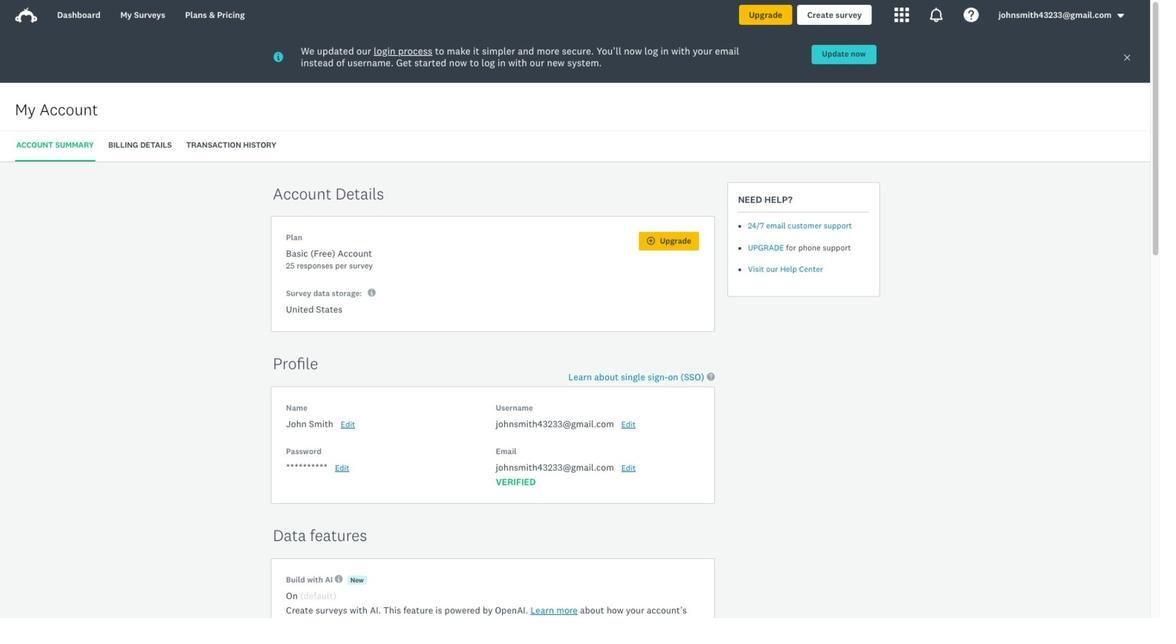 Task type: describe. For each thing, give the bounding box(es) containing it.
x image
[[1124, 54, 1132, 62]]

2 products icon image from the left
[[929, 7, 944, 22]]



Task type: vqa. For each thing, say whether or not it's contained in the screenshot.
Warning icon
no



Task type: locate. For each thing, give the bounding box(es) containing it.
1 products icon image from the left
[[894, 7, 909, 22]]

help icon image
[[964, 7, 979, 22]]

dropdown arrow image
[[1117, 11, 1126, 20]]

0 horizontal spatial products icon image
[[894, 7, 909, 22]]

products icon image
[[894, 7, 909, 22], [929, 7, 944, 22]]

surveymonkey logo image
[[15, 7, 37, 23]]

1 horizontal spatial products icon image
[[929, 7, 944, 22]]



